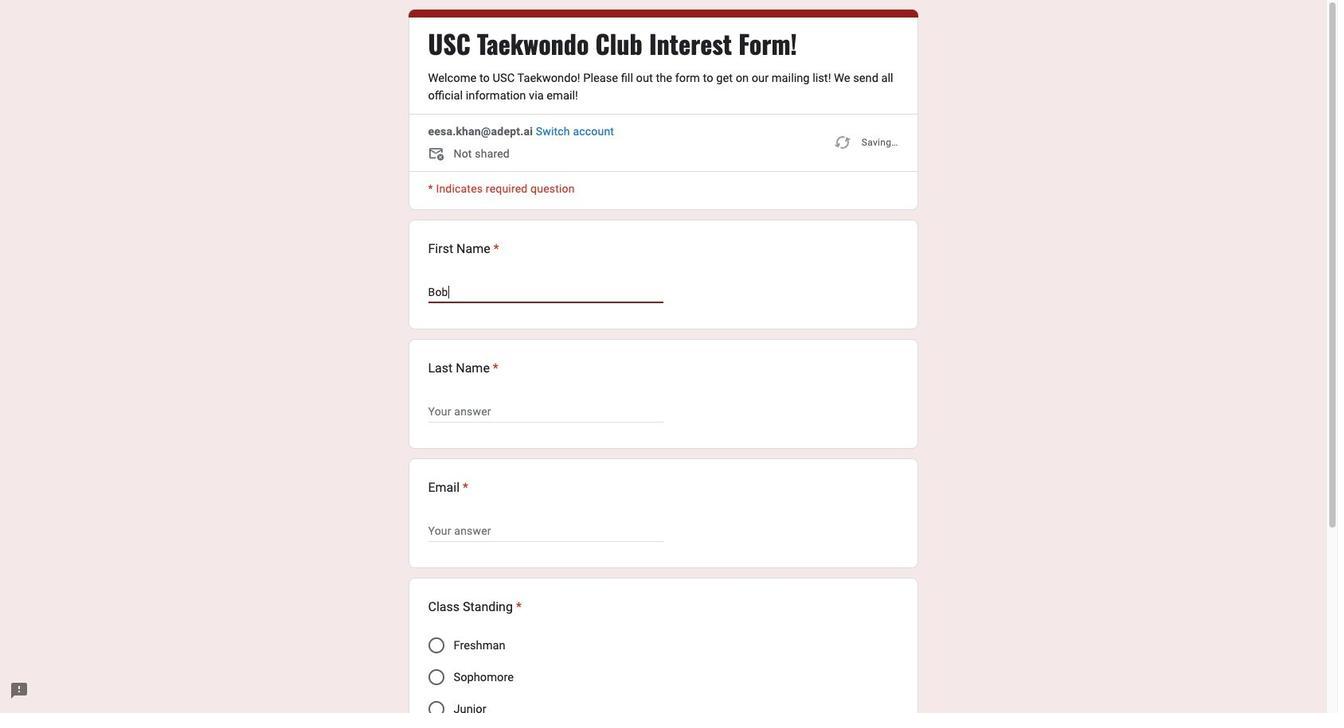Task type: describe. For each thing, give the bounding box(es) containing it.
junior image
[[428, 702, 444, 714]]

your email and google account are not part of your response image
[[428, 146, 447, 165]]

3 heading from the top
[[428, 359, 499, 378]]

freshman image
[[428, 638, 444, 654]]

1 heading from the top
[[428, 28, 797, 60]]

your email and google account are not part of your response image
[[428, 146, 454, 165]]

sophomore image
[[428, 670, 444, 686]]

Sophomore radio
[[428, 670, 444, 686]]



Task type: vqa. For each thing, say whether or not it's contained in the screenshot.
Report a problem to Google ICON
yes



Task type: locate. For each thing, give the bounding box(es) containing it.
2 heading from the top
[[428, 240, 499, 259]]

Freshman radio
[[428, 638, 444, 654]]

status
[[833, 123, 898, 162]]

Junior radio
[[428, 702, 444, 714]]

None text field
[[428, 402, 663, 421]]

5 heading from the top
[[428, 598, 522, 617]]

list
[[408, 220, 918, 714]]

required question element
[[490, 240, 499, 259], [490, 359, 499, 378], [460, 479, 469, 498], [513, 598, 522, 617]]

report a problem to google image
[[10, 682, 29, 701]]

4 heading from the top
[[428, 479, 469, 498]]

heading
[[428, 28, 797, 60], [428, 240, 499, 259], [428, 359, 499, 378], [428, 479, 469, 498], [428, 598, 522, 617]]

None text field
[[428, 283, 663, 302], [428, 522, 663, 541], [428, 283, 663, 302], [428, 522, 663, 541]]



